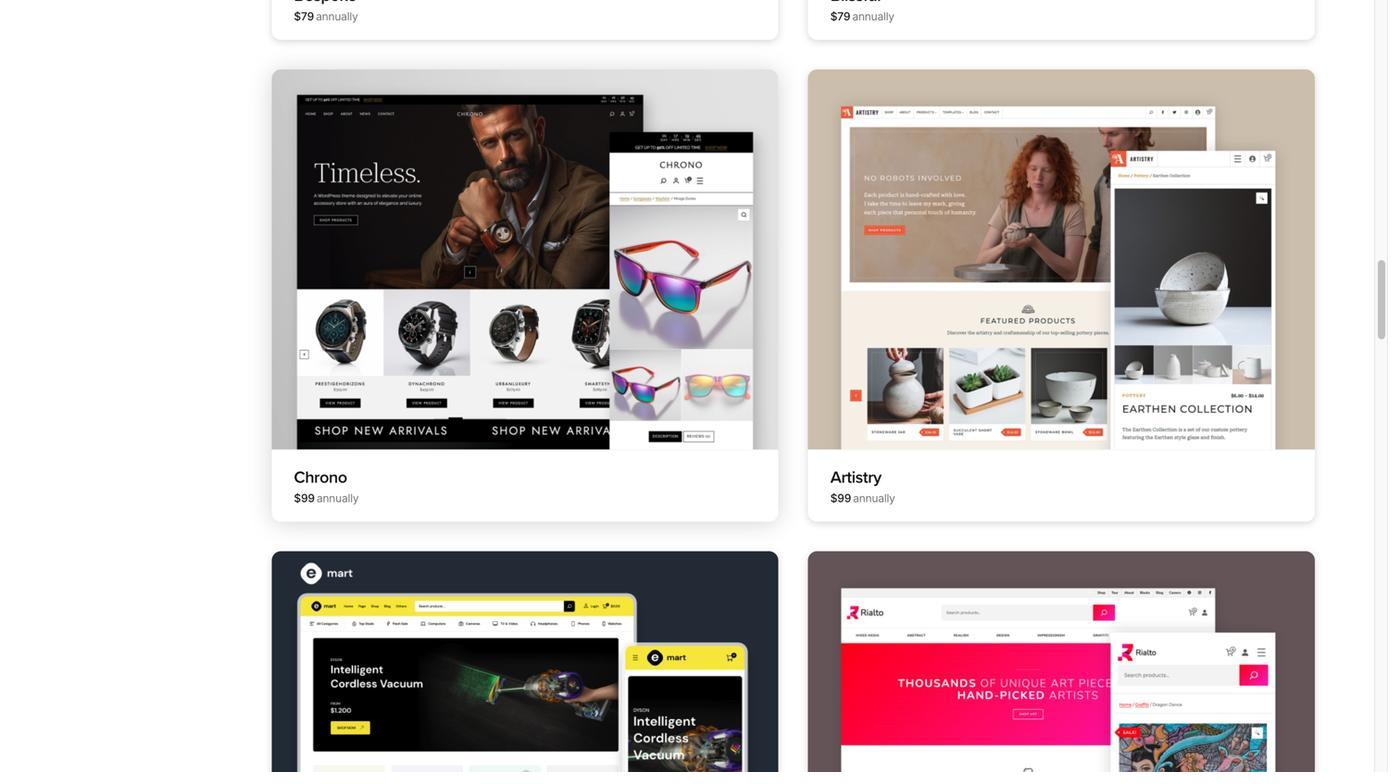 Task type: vqa. For each thing, say whether or not it's contained in the screenshot.
the right $99
yes



Task type: locate. For each thing, give the bounding box(es) containing it.
0 horizontal spatial $79
[[294, 10, 314, 23]]

2 $99 from the left
[[830, 492, 851, 505]]

$99 for artistry
[[830, 492, 851, 505]]

1 horizontal spatial $79
[[830, 10, 851, 23]]

$79 annually
[[294, 10, 358, 23], [830, 10, 895, 23]]

1 $99 from the left
[[294, 492, 315, 505]]

$99 inside 'artistry $99 annually'
[[830, 492, 851, 505]]

$99
[[294, 492, 315, 505], [830, 492, 851, 505]]

0 horizontal spatial $99
[[294, 492, 315, 505]]

annually
[[316, 10, 358, 23], [852, 10, 895, 23], [317, 492, 359, 505], [853, 492, 895, 505]]

0 horizontal spatial $79 annually
[[294, 10, 358, 23]]

2 $79 from the left
[[830, 10, 851, 23]]

annually inside 'artistry $99 annually'
[[853, 492, 895, 505]]

$99 down the chrono link
[[294, 492, 315, 505]]

1 horizontal spatial $79 annually
[[830, 10, 895, 23]]

$99 inside chrono $99 annually
[[294, 492, 315, 505]]

chrono $99 annually
[[294, 468, 359, 505]]

$99 down artistry link
[[830, 492, 851, 505]]

artistry link
[[830, 468, 882, 487]]

$79
[[294, 10, 314, 23], [830, 10, 851, 23]]

1 $79 from the left
[[294, 10, 314, 23]]

1 horizontal spatial $99
[[830, 492, 851, 505]]



Task type: describe. For each thing, give the bounding box(es) containing it.
artistry
[[830, 468, 882, 487]]

chrono
[[294, 468, 347, 487]]

2 $79 annually from the left
[[830, 10, 895, 23]]

annually inside chrono $99 annually
[[317, 492, 359, 505]]

chrono link
[[294, 468, 347, 487]]

1 $79 annually from the left
[[294, 10, 358, 23]]

$99 for chrono
[[294, 492, 315, 505]]

artistry $99 annually
[[830, 468, 895, 505]]



